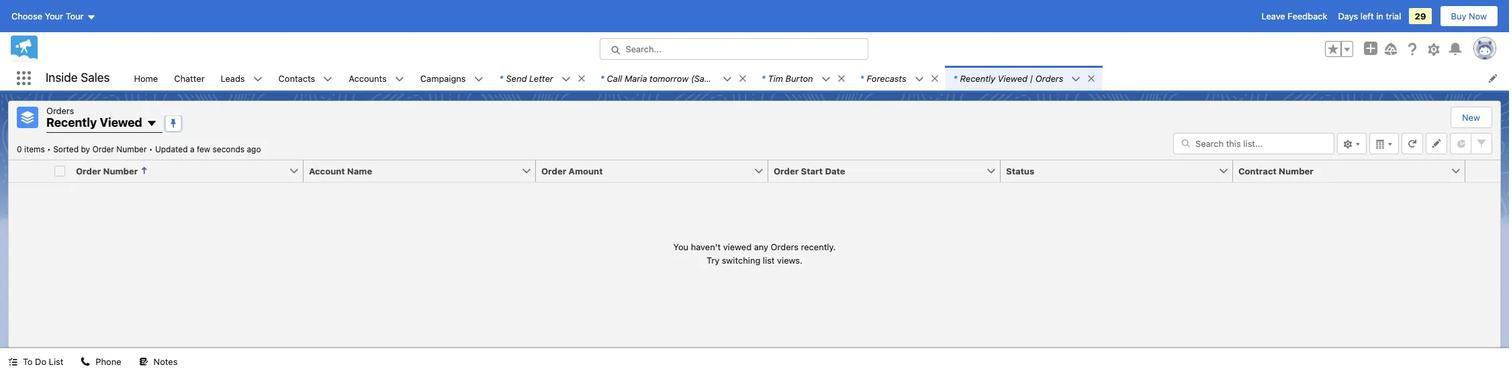 Task type: vqa. For each thing, say whether or not it's contained in the screenshot.
fourth text default icon from left
yes



Task type: describe. For each thing, give the bounding box(es) containing it.
status button
[[1001, 160, 1218, 182]]

number for order number
[[103, 166, 138, 176]]

sales
[[81, 71, 110, 85]]

search... button
[[599, 38, 868, 60]]

account
[[309, 166, 345, 176]]

orders for * recently viewed | orders
[[1036, 73, 1063, 84]]

* send letter
[[499, 73, 553, 84]]

* for * recently viewed | orders
[[953, 73, 957, 84]]

contract number
[[1238, 166, 1314, 176]]

order start date element
[[768, 160, 1009, 182]]

maria
[[625, 73, 647, 84]]

list
[[49, 357, 63, 367]]

text default image inside accounts 'list item'
[[395, 74, 404, 84]]

Search Recently Viewed list view. search field
[[1173, 133, 1335, 154]]

order start date
[[774, 166, 845, 176]]

inside
[[46, 71, 78, 85]]

* for * forecasts
[[860, 73, 864, 84]]

account name element
[[304, 160, 544, 182]]

inside sales
[[46, 71, 110, 85]]

* for * tim burton
[[761, 73, 765, 84]]

notes button
[[131, 349, 186, 375]]

letter
[[529, 73, 553, 84]]

0 items • sorted by order number • updated a few seconds ago
[[17, 144, 261, 154]]

contract number element
[[1233, 160, 1474, 182]]

in
[[1376, 11, 1383, 21]]

order right "by"
[[92, 144, 114, 154]]

status element
[[1001, 160, 1241, 182]]

4 list item from the left
[[852, 66, 945, 91]]

* for * call maria tomorrow (sample)
[[600, 73, 604, 84]]

* recently viewed | orders
[[953, 73, 1063, 84]]

text default image inside to do list button
[[8, 357, 17, 367]]

number up order number
[[116, 144, 147, 154]]

recently viewed
[[46, 116, 142, 130]]

now
[[1469, 11, 1487, 21]]

(sample)
[[691, 73, 728, 84]]

by
[[81, 144, 90, 154]]

recently.
[[801, 242, 836, 252]]

order number button
[[71, 160, 289, 182]]

to do list button
[[0, 349, 71, 375]]

chatter link
[[166, 66, 213, 91]]

seconds
[[213, 144, 245, 154]]

date
[[825, 166, 845, 176]]

viewed inside list item
[[998, 73, 1028, 84]]

account name button
[[304, 160, 521, 182]]

order amount element
[[536, 160, 776, 182]]

number for contract number
[[1279, 166, 1314, 176]]

feedback
[[1288, 11, 1327, 21]]

list containing home
[[126, 66, 1509, 91]]

buy now button
[[1440, 5, 1498, 27]]

5 list item from the left
[[945, 66, 1102, 91]]

leads list item
[[213, 66, 270, 91]]

|
[[1030, 73, 1033, 84]]

order number element
[[71, 160, 312, 182]]

choose your tour button
[[11, 5, 96, 27]]

contacts link
[[270, 66, 323, 91]]

campaigns link
[[412, 66, 474, 91]]

recently viewed|orders|list view element
[[8, 101, 1501, 349]]

days left in trial
[[1338, 11, 1401, 21]]

recently inside list item
[[960, 73, 995, 84]]

contacts list item
[[270, 66, 341, 91]]

item number image
[[9, 160, 49, 182]]

contract number button
[[1233, 160, 1451, 182]]

search...
[[626, 44, 662, 54]]

* forecasts
[[860, 73, 906, 84]]

list
[[763, 255, 775, 265]]

chatter
[[174, 73, 205, 84]]

call
[[607, 73, 622, 84]]

text default image inside notes button
[[139, 357, 148, 367]]

text default image inside contacts "list item"
[[323, 74, 333, 84]]

order for order amount
[[541, 166, 566, 176]]

to
[[23, 357, 33, 367]]

left
[[1361, 11, 1374, 21]]

choose
[[11, 11, 42, 21]]

new button
[[1451, 107, 1491, 128]]

tim
[[768, 73, 783, 84]]

order for order start date
[[774, 166, 799, 176]]

status
[[1006, 166, 1034, 176]]

a
[[190, 144, 194, 154]]

do
[[35, 357, 46, 367]]

orders for you haven't viewed any orders recently. try switching list views.
[[771, 242, 799, 252]]

you haven't viewed any orders recently. try switching list views.
[[673, 242, 836, 265]]

order amount button
[[536, 160, 754, 182]]



Task type: locate. For each thing, give the bounding box(es) containing it.
text default image inside campaigns list item
[[474, 74, 483, 84]]

* for * send letter
[[499, 73, 503, 84]]

leave
[[1262, 11, 1285, 21]]

campaigns
[[420, 73, 466, 84]]

0 horizontal spatial •
[[47, 144, 51, 154]]

viewed
[[723, 242, 752, 252]]

orders right |
[[1036, 73, 1063, 84]]

leave feedback
[[1262, 11, 1327, 21]]

choose your tour
[[11, 11, 84, 21]]

account name
[[309, 166, 372, 176]]

tomorrow
[[650, 73, 689, 84]]

2 horizontal spatial orders
[[1036, 73, 1063, 84]]

send
[[506, 73, 527, 84]]

contract
[[1238, 166, 1277, 176]]

viewed
[[998, 73, 1028, 84], [100, 116, 142, 130]]

0
[[17, 144, 22, 154]]

number inside order number button
[[103, 166, 138, 176]]

order inside 'button'
[[541, 166, 566, 176]]

new
[[1462, 112, 1480, 123]]

order start date button
[[768, 160, 986, 182]]

1 vertical spatial viewed
[[100, 116, 142, 130]]

status containing you haven't viewed any orders recently.
[[673, 241, 836, 267]]

0 horizontal spatial orders
[[46, 105, 74, 116]]

haven't
[[691, 242, 721, 252]]

home link
[[126, 66, 166, 91]]

few
[[197, 144, 210, 154]]

you
[[673, 242, 688, 252]]

3 list item from the left
[[753, 66, 852, 91]]

order left the start
[[774, 166, 799, 176]]

amount
[[569, 166, 603, 176]]

list item
[[491, 66, 592, 91], [592, 66, 753, 91], [753, 66, 852, 91], [852, 66, 945, 91], [945, 66, 1102, 91]]

2 * from the left
[[600, 73, 604, 84]]

orders down inside
[[46, 105, 74, 116]]

buy
[[1451, 11, 1466, 21]]

notes
[[154, 357, 178, 367]]

buy now
[[1451, 11, 1487, 21]]

3 * from the left
[[761, 73, 765, 84]]

text default image
[[738, 74, 747, 83], [930, 74, 939, 83], [474, 74, 483, 84], [561, 74, 571, 84], [723, 74, 732, 84], [914, 74, 924, 84], [81, 357, 90, 367]]

recently up the sorted
[[46, 116, 97, 130]]

phone button
[[73, 349, 129, 375]]

viewed left |
[[998, 73, 1028, 84]]

action element
[[1465, 160, 1500, 182]]

list view controls image
[[1337, 133, 1367, 154]]

accounts link
[[341, 66, 395, 91]]

1 vertical spatial orders
[[46, 105, 74, 116]]

name
[[347, 166, 372, 176]]

•
[[47, 144, 51, 154], [149, 144, 153, 154]]

2 list item from the left
[[592, 66, 753, 91]]

4 * from the left
[[860, 73, 864, 84]]

order for order number
[[76, 166, 101, 176]]

days
[[1338, 11, 1358, 21]]

1 horizontal spatial •
[[149, 144, 153, 154]]

2 • from the left
[[149, 144, 153, 154]]

*
[[499, 73, 503, 84], [600, 73, 604, 84], [761, 73, 765, 84], [860, 73, 864, 84], [953, 73, 957, 84]]

recently
[[960, 73, 995, 84], [46, 116, 97, 130]]

start
[[801, 166, 823, 176]]

contacts
[[278, 73, 315, 84]]

1 list item from the left
[[491, 66, 592, 91]]

text default image
[[577, 74, 586, 83], [837, 74, 846, 83], [1087, 74, 1096, 83], [253, 74, 262, 84], [323, 74, 333, 84], [395, 74, 404, 84], [821, 74, 831, 84], [1071, 74, 1081, 84], [8, 357, 17, 367], [139, 357, 148, 367]]

trial
[[1386, 11, 1401, 21]]

order left amount
[[541, 166, 566, 176]]

your
[[45, 11, 63, 21]]

cell inside recently viewed|orders|list view element
[[49, 160, 71, 182]]

tour
[[66, 11, 84, 21]]

items
[[24, 144, 45, 154]]

* tim burton
[[761, 73, 813, 84]]

1 • from the left
[[47, 144, 51, 154]]

orders
[[1036, 73, 1063, 84], [46, 105, 74, 116], [771, 242, 799, 252]]

home
[[134, 73, 158, 84]]

try
[[707, 255, 719, 265]]

leads link
[[213, 66, 253, 91]]

number down 0 items • sorted by order number • updated a few seconds ago
[[103, 166, 138, 176]]

phone
[[96, 357, 121, 367]]

order down recently viewed status in the top of the page
[[76, 166, 101, 176]]

any
[[754, 242, 768, 252]]

accounts
[[349, 73, 387, 84]]

switching
[[722, 255, 760, 265]]

0 vertical spatial recently
[[960, 73, 995, 84]]

• right items
[[47, 144, 51, 154]]

to do list
[[23, 357, 63, 367]]

2 vertical spatial orders
[[771, 242, 799, 252]]

forecasts
[[867, 73, 906, 84]]

accounts list item
[[341, 66, 412, 91]]

leave feedback link
[[1262, 11, 1327, 21]]

5 * from the left
[[953, 73, 957, 84]]

text default image inside "leads" list item
[[253, 74, 262, 84]]

1 vertical spatial recently
[[46, 116, 97, 130]]

order amount
[[541, 166, 603, 176]]

ago
[[247, 144, 261, 154]]

1 horizontal spatial recently
[[960, 73, 995, 84]]

number right contract at top right
[[1279, 166, 1314, 176]]

orders inside you haven't viewed any orders recently. try switching list views.
[[771, 242, 799, 252]]

0 horizontal spatial recently
[[46, 116, 97, 130]]

number inside contract number button
[[1279, 166, 1314, 176]]

recently left |
[[960, 73, 995, 84]]

cell
[[49, 160, 71, 182]]

order number
[[76, 166, 138, 176]]

None search field
[[1173, 133, 1335, 154]]

• left updated
[[149, 144, 153, 154]]

0 vertical spatial orders
[[1036, 73, 1063, 84]]

viewed up 0 items • sorted by order number • updated a few seconds ago
[[100, 116, 142, 130]]

status inside recently viewed|orders|list view element
[[673, 241, 836, 267]]

order inside "element"
[[774, 166, 799, 176]]

orders up 'views.'
[[771, 242, 799, 252]]

updated
[[155, 144, 188, 154]]

1 horizontal spatial viewed
[[998, 73, 1028, 84]]

list
[[126, 66, 1509, 91]]

* call maria tomorrow (sample)
[[600, 73, 728, 84]]

leads
[[221, 73, 245, 84]]

views.
[[777, 255, 803, 265]]

burton
[[786, 73, 813, 84]]

0 vertical spatial viewed
[[998, 73, 1028, 84]]

number
[[116, 144, 147, 154], [103, 166, 138, 176], [1279, 166, 1314, 176]]

campaigns list item
[[412, 66, 491, 91]]

group
[[1325, 41, 1353, 57]]

status
[[673, 241, 836, 267]]

action image
[[1465, 160, 1500, 182]]

sorted
[[53, 144, 79, 154]]

0 horizontal spatial viewed
[[100, 116, 142, 130]]

1 horizontal spatial orders
[[771, 242, 799, 252]]

29
[[1415, 11, 1426, 21]]

1 * from the left
[[499, 73, 503, 84]]

order
[[92, 144, 114, 154], [76, 166, 101, 176], [541, 166, 566, 176], [774, 166, 799, 176]]

text default image inside phone 'button'
[[81, 357, 90, 367]]

recently viewed status
[[17, 144, 155, 154]]

display as table image
[[1369, 133, 1399, 154]]

item number element
[[9, 160, 49, 182]]



